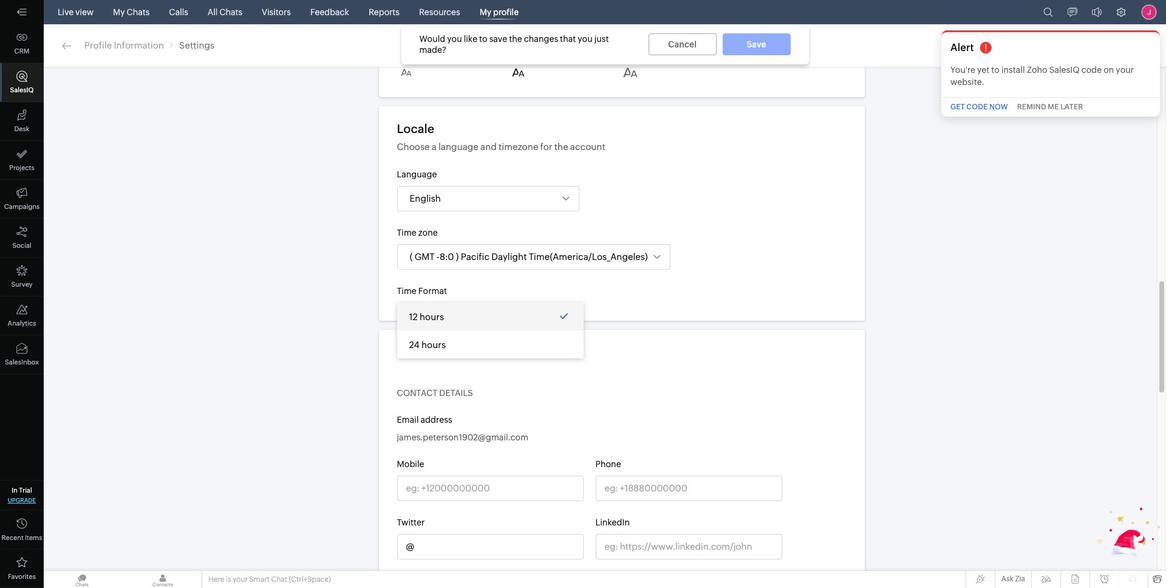 Task type: vqa. For each thing, say whether or not it's contained in the screenshot.
the top key
no



Task type: locate. For each thing, give the bounding box(es) containing it.
desk
[[14, 125, 29, 132]]

(ctrl+space)
[[289, 576, 331, 584]]

my chats
[[113, 7, 150, 17]]

visitors link
[[257, 0, 296, 24]]

1 my from the left
[[113, 7, 125, 17]]

chats left calls link
[[127, 7, 150, 17]]

feedback link
[[306, 0, 354, 24]]

my inside my profile link
[[480, 7, 492, 17]]

recent
[[2, 534, 24, 542]]

2 my from the left
[[480, 7, 492, 17]]

feedback
[[311, 7, 349, 17]]

my inside my chats "link"
[[113, 7, 125, 17]]

smart
[[249, 576, 270, 584]]

my right view
[[113, 7, 125, 17]]

reports link
[[364, 0, 405, 24]]

projects
[[9, 164, 34, 171]]

my chats link
[[108, 0, 155, 24]]

salesinbox
[[5, 359, 39, 366]]

chats for my chats
[[127, 7, 150, 17]]

analytics link
[[0, 297, 44, 336]]

upgrade
[[8, 497, 36, 504]]

recent items
[[2, 534, 42, 542]]

1 horizontal spatial my
[[480, 7, 492, 17]]

chats
[[127, 7, 150, 17], [220, 7, 243, 17]]

crm link
[[0, 24, 44, 63]]

0 horizontal spatial my
[[113, 7, 125, 17]]

my
[[113, 7, 125, 17], [480, 7, 492, 17]]

survey
[[11, 281, 33, 288]]

view
[[75, 7, 94, 17]]

here
[[208, 576, 225, 584]]

my left profile
[[480, 7, 492, 17]]

salesiq
[[10, 86, 34, 94]]

ask
[[1002, 575, 1014, 583]]

social link
[[0, 219, 44, 258]]

1 chats from the left
[[127, 7, 150, 17]]

0 horizontal spatial chats
[[127, 7, 150, 17]]

1 horizontal spatial chats
[[220, 7, 243, 17]]

in trial upgrade
[[8, 487, 36, 504]]

crm
[[14, 47, 29, 55]]

live view link
[[53, 0, 99, 24]]

visitors
[[262, 7, 291, 17]]

my for my chats
[[113, 7, 125, 17]]

my profile link
[[475, 0, 524, 24]]

is
[[226, 576, 231, 584]]

2 chats from the left
[[220, 7, 243, 17]]

salesinbox link
[[0, 336, 44, 374]]

chats right all
[[220, 7, 243, 17]]

profile
[[494, 7, 519, 17]]

in
[[12, 487, 18, 494]]

analytics
[[8, 320, 36, 327]]



Task type: describe. For each thing, give the bounding box(es) containing it.
chats image
[[44, 571, 120, 588]]

all chats
[[208, 7, 243, 17]]

campaigns
[[4, 203, 40, 210]]

toggle chat sounds image
[[1093, 7, 1103, 17]]

salesiq link
[[0, 63, 44, 102]]

my for my profile
[[480, 7, 492, 17]]

social
[[12, 242, 31, 249]]

projects link
[[0, 141, 44, 180]]

zia
[[1016, 575, 1026, 583]]

your
[[233, 576, 248, 584]]

favorites
[[8, 573, 36, 580]]

calls link
[[164, 0, 193, 24]]

chat
[[271, 576, 288, 584]]

reports
[[369, 7, 400, 17]]

my profile
[[480, 7, 519, 17]]

all
[[208, 7, 218, 17]]

configure settings image
[[1117, 7, 1127, 17]]

live view
[[58, 7, 94, 17]]

trial
[[19, 487, 32, 494]]

live
[[58, 7, 74, 17]]

resources
[[419, 7, 460, 17]]

items
[[25, 534, 42, 542]]

contacts image
[[125, 571, 201, 588]]

ask zia
[[1002, 575, 1026, 583]]

campaigns link
[[0, 180, 44, 219]]

survey link
[[0, 258, 44, 297]]

desk link
[[0, 102, 44, 141]]

message board image
[[1069, 7, 1078, 17]]

chats for all chats
[[220, 7, 243, 17]]

resources link
[[414, 0, 465, 24]]

search image
[[1044, 7, 1054, 17]]

here is your smart chat (ctrl+space)
[[208, 576, 331, 584]]

all chats link
[[203, 0, 247, 24]]

calls
[[169, 7, 188, 17]]



